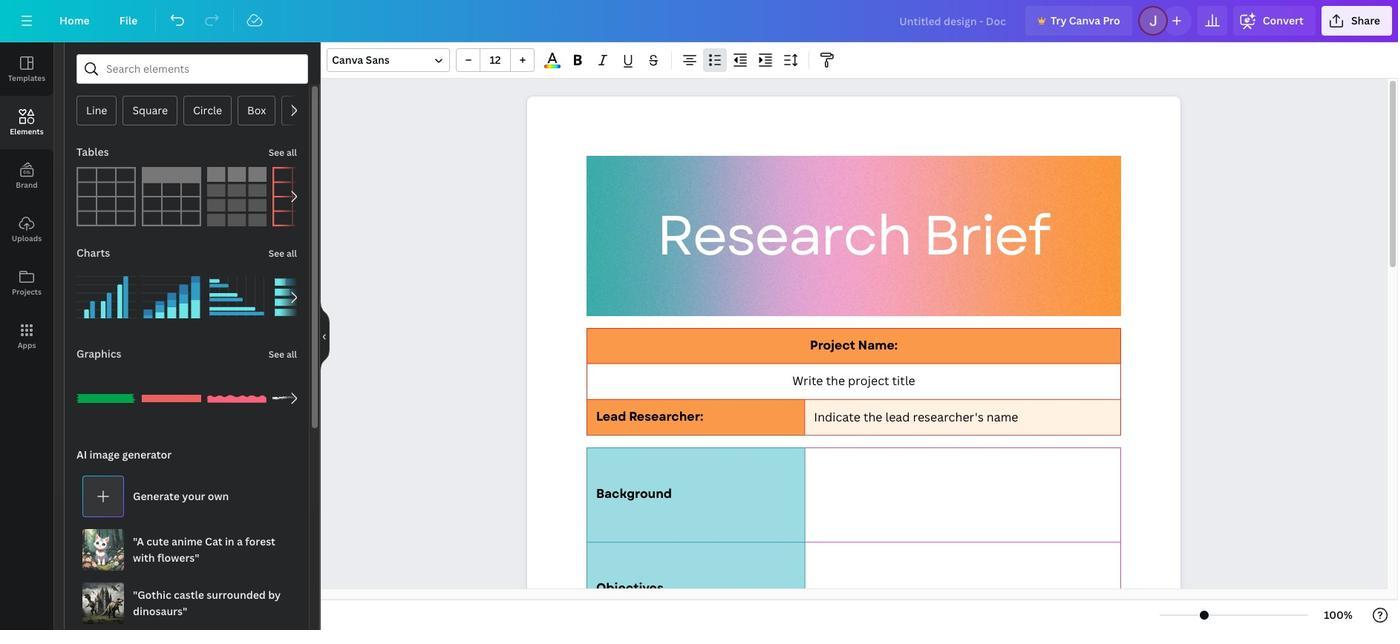 Task type: vqa. For each thing, say whether or not it's contained in the screenshot.
Add this table to the canvas image
yes



Task type: describe. For each thing, give the bounding box(es) containing it.
share button
[[1322, 6, 1392, 36]]

box button
[[238, 96, 276, 125]]

square
[[132, 103, 168, 117]]

see all button for graphics
[[267, 339, 298, 369]]

torn paper banner with space for text image
[[273, 369, 332, 428]]

templates button
[[0, 42, 53, 96]]

canva sans
[[332, 53, 390, 67]]

ai
[[76, 448, 87, 462]]

with
[[133, 551, 155, 565]]

100% button
[[1314, 604, 1363, 627]]

try canva pro
[[1051, 13, 1120, 27]]

2 add this table to the canvas image from the left
[[142, 167, 201, 226]]

Research Brief text field
[[527, 97, 1181, 630]]

line button
[[76, 96, 117, 125]]

try
[[1051, 13, 1067, 27]]

apps button
[[0, 310, 53, 363]]

generate your own
[[133, 489, 229, 503]]

see all for graphics
[[269, 348, 297, 361]]

pro
[[1103, 13, 1120, 27]]

see all for charts
[[269, 247, 297, 260]]

brief
[[923, 196, 1049, 276]]

square button
[[123, 96, 177, 125]]

cute
[[146, 535, 169, 549]]

surrounded
[[207, 588, 266, 602]]

convert button
[[1233, 6, 1316, 36]]

generator
[[122, 448, 172, 462]]

uploads button
[[0, 203, 53, 256]]

box
[[247, 103, 266, 117]]

charts button
[[75, 238, 112, 268]]

try canva pro button
[[1025, 6, 1132, 36]]

canva inside button
[[1069, 13, 1100, 27]]

"gothic castle surrounded by dinosaurs"
[[133, 588, 281, 619]]

tables button
[[75, 137, 110, 167]]

projects
[[12, 287, 42, 297]]

projects button
[[0, 256, 53, 310]]

your
[[182, 489, 205, 503]]

flowers"
[[157, 551, 199, 565]]

research
[[657, 196, 911, 276]]

own
[[208, 489, 229, 503]]

sans
[[366, 53, 390, 67]]

playful decorative ribbon banner image
[[76, 369, 136, 428]]

all for charts
[[287, 247, 297, 260]]

canva sans button
[[327, 48, 450, 72]]

4 add this table to the canvas image from the left
[[273, 167, 332, 226]]

see for tables
[[269, 146, 284, 159]]

elements
[[10, 126, 44, 137]]

templates
[[8, 73, 45, 83]]

brand button
[[0, 149, 53, 203]]



Task type: locate. For each thing, give the bounding box(es) containing it.
see for graphics
[[269, 348, 284, 361]]

3 add this table to the canvas image from the left
[[207, 167, 267, 226]]

1 horizontal spatial canva
[[1069, 13, 1100, 27]]

dinosaurs"
[[133, 604, 187, 619]]

home link
[[48, 6, 102, 36]]

1 vertical spatial see all button
[[267, 238, 298, 268]]

main menu bar
[[0, 0, 1398, 42]]

"a
[[133, 535, 144, 549]]

circle button
[[183, 96, 232, 125]]

circle
[[193, 103, 222, 117]]

graphics
[[76, 347, 121, 361]]

uploads
[[12, 233, 42, 244]]

research brief
[[657, 196, 1049, 276]]

canva inside popup button
[[332, 53, 363, 67]]

rectangle button
[[282, 96, 351, 125]]

0 vertical spatial see all
[[269, 146, 297, 159]]

charts
[[76, 246, 110, 260]]

all
[[287, 146, 297, 159], [287, 247, 297, 260], [287, 348, 297, 361]]

canva left sans
[[332, 53, 363, 67]]

0 vertical spatial canva
[[1069, 13, 1100, 27]]

apps
[[18, 340, 36, 350]]

– – number field
[[485, 53, 506, 67]]

graphics button
[[75, 339, 123, 369]]

3 see from the top
[[269, 348, 284, 361]]

forest
[[245, 535, 275, 549]]

by
[[268, 588, 281, 602]]

elements button
[[0, 96, 53, 149]]

convert
[[1263, 13, 1304, 27]]

home
[[59, 13, 90, 27]]

1 vertical spatial see all
[[269, 247, 297, 260]]

see all button
[[267, 137, 298, 167], [267, 238, 298, 268], [267, 339, 298, 369]]

2 see all button from the top
[[267, 238, 298, 268]]

2 vertical spatial see
[[269, 348, 284, 361]]

0 vertical spatial see
[[269, 146, 284, 159]]

tables
[[76, 145, 109, 159]]

all for graphics
[[287, 348, 297, 361]]

anime
[[171, 535, 203, 549]]

file button
[[107, 6, 149, 36]]

color range image
[[544, 65, 560, 68]]

1 see from the top
[[269, 146, 284, 159]]

castle
[[174, 588, 204, 602]]

2 see from the top
[[269, 247, 284, 260]]

see all
[[269, 146, 297, 159], [269, 247, 297, 260], [269, 348, 297, 361]]

ai image generator
[[76, 448, 172, 462]]

all for tables
[[287, 146, 297, 159]]

generate
[[133, 489, 180, 503]]

1 vertical spatial canva
[[332, 53, 363, 67]]

image
[[89, 448, 120, 462]]

2 vertical spatial see all button
[[267, 339, 298, 369]]

1 see all button from the top
[[267, 137, 298, 167]]

a
[[237, 535, 243, 549]]

see
[[269, 146, 284, 159], [269, 247, 284, 260], [269, 348, 284, 361]]

1 add this table to the canvas image from the left
[[76, 167, 136, 226]]

line
[[86, 103, 107, 117]]

Search elements search field
[[106, 55, 278, 83]]

group
[[456, 48, 535, 72], [76, 259, 136, 327], [142, 259, 201, 327], [207, 259, 267, 327], [273, 268, 332, 327], [76, 360, 136, 428], [142, 369, 201, 428], [207, 369, 267, 428], [273, 369, 332, 428]]

easter banner image
[[142, 369, 201, 428]]

"a cute anime cat in a forest with flowers"
[[133, 535, 275, 565]]

cat
[[205, 535, 222, 549]]

file
[[119, 13, 138, 27]]

100%
[[1324, 608, 1353, 622]]

2 all from the top
[[287, 247, 297, 260]]

canva right try
[[1069, 13, 1100, 27]]

1 vertical spatial see
[[269, 247, 284, 260]]

0 vertical spatial all
[[287, 146, 297, 159]]

share
[[1351, 13, 1380, 27]]

0 vertical spatial see all button
[[267, 137, 298, 167]]

see all for tables
[[269, 146, 297, 159]]

hide image
[[320, 301, 330, 372]]

3 see all from the top
[[269, 348, 297, 361]]

3 see all button from the top
[[267, 339, 298, 369]]

rectangle
[[291, 103, 341, 117]]

in
[[225, 535, 234, 549]]

1 see all from the top
[[269, 146, 297, 159]]

see for charts
[[269, 247, 284, 260]]

3 all from the top
[[287, 348, 297, 361]]

"gothic
[[133, 588, 171, 602]]

1 vertical spatial all
[[287, 247, 297, 260]]

add this table to the canvas image
[[76, 167, 136, 226], [142, 167, 201, 226], [207, 167, 267, 226], [273, 167, 332, 226]]

canva
[[1069, 13, 1100, 27], [332, 53, 363, 67]]

2 see all from the top
[[269, 247, 297, 260]]

0 horizontal spatial canva
[[332, 53, 363, 67]]

side panel tab list
[[0, 42, 53, 363]]

Design title text field
[[888, 6, 1019, 36]]

1 all from the top
[[287, 146, 297, 159]]

playful decorative wavy banner image
[[207, 369, 267, 428]]

see all button for charts
[[267, 238, 298, 268]]

brand
[[16, 180, 38, 190]]

2 vertical spatial all
[[287, 348, 297, 361]]

2 vertical spatial see all
[[269, 348, 297, 361]]

see all button for tables
[[267, 137, 298, 167]]



